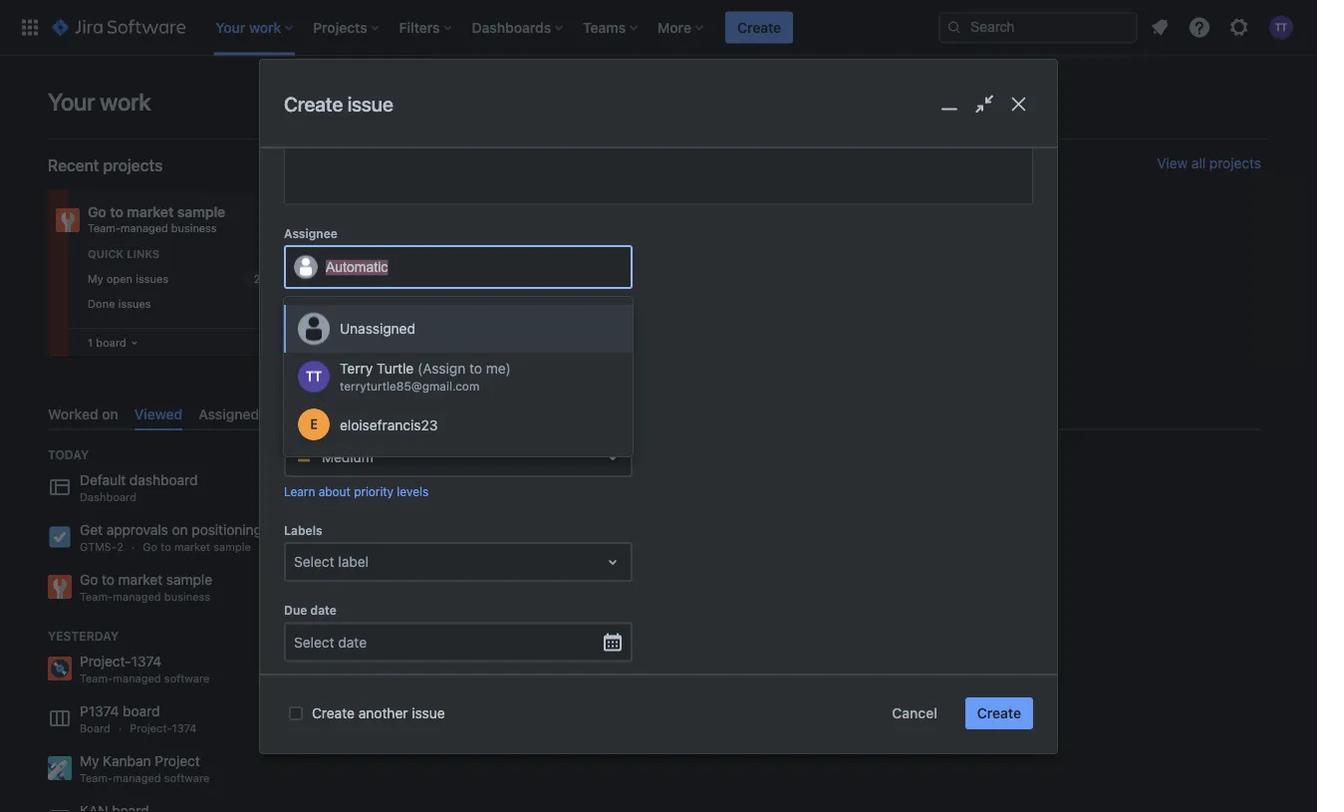 Task type: describe. For each thing, give the bounding box(es) containing it.
assign inside assign to me "button"
[[284, 294, 328, 311]]

select label
[[294, 553, 369, 570]]

reporter *
[[284, 334, 343, 348]]

me for assigned to me
[[280, 406, 300, 422]]

done issues for market
[[88, 297, 151, 310]]

managed up board
[[113, 672, 161, 685]]

project for my kanban project
[[667, 204, 715, 220]]

my inside my kanban project team-managed software
[[80, 753, 99, 770]]

open for team-
[[358, 272, 384, 285]]

open for market
[[106, 272, 133, 285]]

done for team-
[[339, 297, 366, 310]]

there
[[319, 131, 356, 148]]

priority
[[284, 418, 327, 432]]

me for assign to me
[[349, 294, 369, 311]]

1 vertical spatial project-
[[80, 653, 131, 670]]

open image for labels
[[601, 550, 625, 574]]

assign to me button
[[284, 293, 369, 313]]

worked on
[[48, 406, 118, 422]]

project for my kanban project team-managed software
[[155, 753, 200, 770]]

(
[[418, 360, 423, 377]]

view
[[1157, 155, 1188, 171]]

board
[[123, 703, 160, 720]]

your work
[[48, 88, 151, 116]]

due
[[284, 603, 307, 617]]

3 links from the left
[[629, 248, 662, 261]]

dashboard
[[129, 472, 198, 488]]

my open issues link for sample
[[84, 268, 275, 290]]

3 quick from the left
[[590, 248, 626, 261]]

terry turtle image down "reporter"
[[288, 363, 312, 387]]

terry turtle
[[322, 367, 396, 383]]

3 done from the left
[[590, 297, 617, 310]]

turtle for terry turtle ( assign to me ) terryturtle85@gmail.com
[[377, 360, 414, 377]]

your
[[48, 88, 95, 116]]

assignee
[[284, 226, 338, 240]]

label
[[338, 553, 369, 570]]

1374 inside p1374 board board · project-1374
[[172, 722, 197, 735]]

another
[[358, 705, 408, 721]]

1 vertical spatial business
[[164, 591, 210, 604]]

dashboard
[[80, 491, 137, 504]]

viewed
[[134, 406, 183, 422]]

on inside tab list
[[102, 406, 118, 422]]

labels
[[284, 523, 322, 537]]

4
[[312, 408, 320, 422]]

reporter
[[284, 334, 336, 348]]

on inside get approvals on positioning gtms-2 · go to market sample
[[172, 522, 188, 538]]

0 vertical spatial project-1374 team-managed software
[[339, 204, 467, 235]]

team- down recent projects
[[88, 222, 121, 235]]

2 vertical spatial sample
[[166, 572, 212, 588]]

software inside my kanban project team-managed software
[[164, 772, 210, 785]]

create issue
[[284, 92, 393, 115]]

kanban for my kanban project
[[614, 204, 664, 220]]

quick links for market
[[88, 248, 160, 261]]

levels
[[397, 484, 429, 498]]

Description - Main content area, start typing to enter text. text field
[[319, 128, 999, 152]]

search image
[[947, 19, 963, 35]]

1 vertical spatial go to market sample team-managed business
[[80, 572, 212, 604]]

unassigned image
[[298, 313, 330, 345]]

approvals
[[106, 522, 168, 538]]

3 my open issues link from the left
[[586, 268, 777, 290]]

eloisefrancis23 image
[[298, 409, 330, 441]]

managed inside my kanban project team-managed software
[[113, 772, 161, 785]]

turtle for terry turtle
[[359, 367, 396, 383]]

team- inside my kanban project team-managed software
[[80, 772, 113, 785]]

exit full screen image
[[970, 90, 999, 118]]

· inside p1374 board board · project-1374
[[118, 722, 122, 735]]

0 vertical spatial sample
[[177, 204, 225, 220]]

p1374
[[80, 703, 119, 720]]

Assignee text field
[[326, 259, 390, 275]]

quick for market
[[88, 248, 124, 261]]

3 my open issues from the left
[[590, 272, 671, 285]]

work inside text box
[[412, 131, 443, 148]]

create button inside dialog
[[965, 698, 1033, 729]]

*
[[338, 334, 343, 348]]

to down gtms-
[[102, 572, 115, 588]]

worked
[[48, 406, 98, 422]]

priority
[[354, 484, 394, 498]]

to inside assign to me "button"
[[332, 294, 345, 311]]

done for market
[[88, 297, 115, 310]]

some
[[374, 131, 408, 148]]

3 open from the left
[[609, 272, 635, 285]]

0 horizontal spatial 1374
[[131, 653, 162, 670]]

due date
[[284, 603, 337, 617]]

my open issues link for managed
[[335, 268, 526, 290]]

cancel
[[892, 705, 938, 721]]

learn about priority levels
[[284, 484, 429, 498]]

2
[[117, 541, 123, 554]]



Task type: vqa. For each thing, say whether or not it's contained in the screenshot.


Task type: locate. For each thing, give the bounding box(es) containing it.
on right approvals
[[172, 522, 188, 538]]

1 my open issues link from the left
[[84, 268, 275, 290]]

1 horizontal spatial project
[[667, 204, 715, 220]]

select for select label
[[294, 553, 334, 570]]

1374 up board
[[131, 653, 162, 670]]

1374
[[393, 204, 425, 220], [131, 653, 162, 670], [172, 722, 197, 735]]

0 horizontal spatial open
[[106, 272, 133, 285]]

2 horizontal spatial my open issues link
[[586, 268, 777, 290]]

my open issues link
[[84, 268, 275, 290], [335, 268, 526, 290], [586, 268, 777, 290]]

1 open from the left
[[106, 272, 133, 285]]

sample inside get approvals on positioning gtms-2 · go to market sample
[[214, 541, 251, 554]]

go to market sample team-managed business down 2
[[80, 572, 212, 604]]

2 horizontal spatial done issues link
[[586, 292, 777, 315]]

Search field
[[939, 11, 1138, 43]]

project-1374 team-managed software
[[339, 204, 467, 235], [80, 653, 210, 685]]

to inside tab list
[[263, 406, 276, 422]]

1 horizontal spatial create button
[[965, 698, 1033, 729]]

software down do!
[[422, 222, 467, 235]]

work right some
[[412, 131, 443, 148]]

my open issues for team-
[[339, 272, 420, 285]]

go
[[88, 204, 106, 220], [143, 541, 157, 554], [80, 572, 98, 588]]

done issues for team-
[[339, 297, 402, 310]]

terry turtle ( assign to me ) terryturtle85@gmail.com
[[340, 360, 511, 393]]

quick links down my kanban project
[[590, 248, 662, 261]]

software down p1374 board board · project-1374
[[164, 772, 210, 785]]

2 horizontal spatial my open issues
[[590, 272, 671, 285]]

date up create another issue
[[338, 634, 367, 650]]

create button inside primary element
[[725, 11, 793, 43]]

starred
[[342, 406, 391, 422]]

0 horizontal spatial done issues
[[88, 297, 151, 310]]

1 vertical spatial software
[[164, 672, 210, 685]]

all
[[1192, 155, 1206, 171]]

1 horizontal spatial ·
[[131, 541, 135, 554]]

0 vertical spatial issue
[[347, 92, 393, 115]]

kanban
[[614, 204, 664, 220], [103, 753, 151, 770]]

0 horizontal spatial on
[[102, 406, 118, 422]]

quick
[[88, 248, 124, 261], [339, 248, 375, 261], [590, 248, 626, 261]]

1 horizontal spatial on
[[172, 522, 188, 538]]

issue right another
[[412, 705, 445, 721]]

0 horizontal spatial date
[[310, 603, 337, 617]]

turtle up starred
[[359, 367, 396, 383]]

me left 4 at the bottom
[[280, 406, 300, 422]]

software
[[422, 222, 467, 235], [164, 672, 210, 685], [164, 772, 210, 785]]

quick links down recent projects
[[88, 248, 160, 261]]

2 horizontal spatial done issues
[[590, 297, 653, 310]]

done issues
[[88, 297, 151, 310], [339, 297, 402, 310], [590, 297, 653, 310]]

to up *
[[332, 294, 345, 311]]

project-1374 team-managed software up assignee text box
[[339, 204, 467, 235]]

2 vertical spatial go
[[80, 572, 98, 588]]

default
[[80, 472, 126, 488]]

assign to me
[[284, 294, 369, 311]]

0 vertical spatial go
[[88, 204, 106, 220]]

on right worked
[[102, 406, 118, 422]]

2 horizontal spatial open
[[609, 272, 635, 285]]

market inside get approvals on positioning gtms-2 · go to market sample
[[174, 541, 210, 554]]

open
[[106, 272, 133, 285], [358, 272, 384, 285], [609, 272, 635, 285]]

learn
[[284, 484, 315, 498]]

learn about priority levels link
[[284, 484, 429, 498]]

date for select date
[[338, 634, 367, 650]]

1 quick links from the left
[[88, 248, 160, 261]]

quick links for team-
[[339, 248, 411, 261]]

links down recent projects
[[127, 248, 160, 261]]

select for select date
[[294, 634, 334, 650]]

2 open from the left
[[358, 272, 384, 285]]

done issues link
[[84, 292, 275, 315], [335, 292, 526, 315], [586, 292, 777, 315]]

assigned
[[199, 406, 259, 422]]

project- down board
[[130, 722, 172, 735]]

2 vertical spatial market
[[118, 572, 163, 588]]

0 vertical spatial open image
[[601, 445, 625, 469]]

view all projects link
[[1157, 155, 1262, 175]]

0 vertical spatial project-
[[339, 204, 393, 220]]

0 horizontal spatial quick
[[88, 248, 124, 261]]

turtle
[[377, 360, 414, 377], [359, 367, 396, 383]]

1374 down there is some work to do!
[[393, 204, 425, 220]]

0 vertical spatial on
[[102, 406, 118, 422]]

get
[[80, 522, 103, 538]]

quick down recent projects
[[88, 248, 124, 261]]

managed
[[121, 222, 168, 235], [372, 222, 419, 235], [113, 591, 161, 604], [113, 672, 161, 685], [113, 772, 161, 785]]

0 horizontal spatial project-1374 team-managed software
[[80, 653, 210, 685]]

to inside get approvals on positioning gtms-2 · go to market sample
[[161, 541, 171, 554]]

project- up assignee text box
[[339, 204, 393, 220]]

0 horizontal spatial ·
[[118, 722, 122, 735]]

1 vertical spatial kanban
[[103, 753, 151, 770]]

to inside the terry turtle ( assign to me ) terryturtle85@gmail.com
[[469, 360, 482, 377]]

there is some work to do!
[[319, 131, 484, 148]]

project-1374 team-managed software up board
[[80, 653, 210, 685]]

default dashboard dashboard
[[80, 472, 198, 504]]

0 horizontal spatial done issues link
[[84, 292, 275, 315]]

0 horizontal spatial work
[[100, 88, 151, 116]]

create button
[[725, 11, 793, 43], [965, 698, 1033, 729]]

0 vertical spatial software
[[422, 222, 467, 235]]

my
[[590, 204, 610, 220], [88, 272, 103, 285], [339, 272, 354, 285], [590, 272, 606, 285], [80, 753, 99, 770]]

1 horizontal spatial done
[[339, 297, 366, 310]]

1 horizontal spatial links
[[378, 248, 411, 261]]

select date
[[294, 634, 367, 650]]

to left priority
[[263, 406, 276, 422]]

projects
[[1210, 155, 1262, 171], [103, 156, 163, 175]]

project inside my kanban project team-managed software
[[155, 753, 200, 770]]

quick down my kanban project
[[590, 248, 626, 261]]

1 horizontal spatial my open issues
[[339, 272, 420, 285]]

terry turtle image down reporter *
[[298, 361, 330, 393]]

2 my open issues from the left
[[339, 272, 420, 285]]

open image for priority
[[601, 445, 625, 469]]

0 horizontal spatial kanban
[[103, 753, 151, 770]]

team-
[[88, 222, 121, 235], [339, 222, 372, 235], [80, 591, 113, 604], [80, 672, 113, 685], [80, 772, 113, 785]]

1 vertical spatial sample
[[214, 541, 251, 554]]

0 vertical spatial project
[[667, 204, 715, 220]]

turtle up terryturtle85@gmail.com at the left of the page
[[377, 360, 414, 377]]

to down recent projects
[[110, 204, 123, 220]]

market down 2
[[118, 572, 163, 588]]

1 vertical spatial project-1374 team-managed software
[[80, 653, 210, 685]]

1 horizontal spatial 1374
[[172, 722, 197, 735]]

2 quick from the left
[[339, 248, 375, 261]]

1 vertical spatial go
[[143, 541, 157, 554]]

0 horizontal spatial assign
[[284, 294, 328, 311]]

team- down board
[[80, 772, 113, 785]]

select down labels
[[294, 553, 334, 570]]

links down my kanban project
[[629, 248, 662, 261]]

assign inside the terry turtle ( assign to me ) terryturtle85@gmail.com
[[423, 360, 466, 377]]

1 vertical spatial 1374
[[131, 653, 162, 670]]

quick links up assign to me on the left of page
[[339, 248, 411, 261]]

discard & close image
[[1005, 90, 1033, 118]]

my for sample my open issues link
[[88, 272, 103, 285]]

me inside "button"
[[349, 294, 369, 311]]

done issues link for sample
[[84, 292, 275, 315]]

create issue dialog
[[260, 33, 1057, 753]]

me inside tab list
[[280, 406, 300, 422]]

1 vertical spatial ·
[[118, 722, 122, 735]]

2 done from the left
[[339, 297, 366, 310]]

tab list
[[40, 398, 1270, 431]]

0 vertical spatial market
[[127, 204, 174, 220]]

done issues link for managed
[[335, 292, 526, 315]]

team- up assignee text box
[[339, 222, 372, 235]]

to
[[447, 131, 459, 148], [110, 204, 123, 220], [332, 294, 345, 311], [469, 360, 482, 377], [263, 406, 276, 422], [161, 541, 171, 554], [102, 572, 115, 588]]

market down recent projects
[[127, 204, 174, 220]]

0 horizontal spatial my open issues link
[[84, 268, 275, 290]]

my kanban project team-managed software
[[80, 753, 210, 785]]

to left )
[[469, 360, 482, 377]]

managed down 2
[[113, 591, 161, 604]]

0 vertical spatial kanban
[[614, 204, 664, 220]]

open image
[[601, 445, 625, 469], [601, 550, 625, 574]]

kanban for my kanban project team-managed software
[[103, 753, 151, 770]]

0 horizontal spatial create button
[[725, 11, 793, 43]]

1374 up my kanban project team-managed software
[[172, 722, 197, 735]]

1 horizontal spatial date
[[338, 634, 367, 650]]

quick up assign to me on the left of page
[[339, 248, 375, 261]]

managed down p1374 board board · project-1374
[[113, 772, 161, 785]]

2 horizontal spatial quick
[[590, 248, 626, 261]]

managed down recent projects
[[121, 222, 168, 235]]

terry inside the terry turtle ( assign to me ) terryturtle85@gmail.com
[[340, 360, 373, 377]]

me
[[349, 294, 369, 311], [486, 360, 506, 377], [280, 406, 300, 422]]

work
[[100, 88, 151, 116], [412, 131, 443, 148]]

today
[[48, 448, 89, 462]]

1 vertical spatial market
[[174, 541, 210, 554]]

go inside get approvals on positioning gtms-2 · go to market sample
[[143, 541, 157, 554]]

go down gtms-
[[80, 572, 98, 588]]

2 vertical spatial me
[[280, 406, 300, 422]]

1 vertical spatial me
[[486, 360, 506, 377]]

project- inside p1374 board board · project-1374
[[130, 722, 172, 735]]

my kanban project
[[590, 204, 715, 220]]

0 horizontal spatial done
[[88, 297, 115, 310]]

· inside get approvals on positioning gtms-2 · go to market sample
[[131, 541, 135, 554]]

market
[[127, 204, 174, 220], [174, 541, 210, 554], [118, 572, 163, 588]]

software up p1374 board board · project-1374
[[164, 672, 210, 685]]

2 links from the left
[[378, 248, 411, 261]]

Labels text field
[[294, 552, 298, 572]]

2 select from the top
[[294, 634, 334, 650]]

links for team-
[[378, 248, 411, 261]]

2 my open issues link from the left
[[335, 268, 526, 290]]

work right your
[[100, 88, 151, 116]]

to left do!
[[447, 131, 459, 148]]

assign up terryturtle85@gmail.com at the left of the page
[[423, 360, 466, 377]]

1 vertical spatial on
[[172, 522, 188, 538]]

1 horizontal spatial project-1374 team-managed software
[[339, 204, 467, 235]]

1 vertical spatial select
[[294, 634, 334, 650]]

projects inside view all projects "link"
[[1210, 155, 1262, 171]]

1 horizontal spatial work
[[412, 131, 443, 148]]

1 links from the left
[[127, 248, 160, 261]]

eloisefrancis23
[[340, 416, 438, 433]]

0 vertical spatial go to market sample team-managed business
[[88, 204, 225, 235]]

create banner
[[0, 0, 1317, 56]]

0 horizontal spatial my open issues
[[88, 272, 169, 285]]

0 horizontal spatial me
[[280, 406, 300, 422]]

0 horizontal spatial links
[[127, 248, 160, 261]]

date
[[310, 603, 337, 617], [338, 634, 367, 650]]

projects right recent on the top of page
[[103, 156, 163, 175]]

assign
[[284, 294, 328, 311], [423, 360, 466, 377]]

0 horizontal spatial projects
[[103, 156, 163, 175]]

p1374 board board · project-1374
[[80, 703, 197, 735]]

me right (
[[486, 360, 506, 377]]

issue up is
[[347, 92, 393, 115]]

0 vertical spatial select
[[294, 553, 334, 570]]

assigned to me
[[199, 406, 300, 422]]

jira software image
[[52, 15, 186, 39], [52, 15, 186, 39]]

· right board
[[118, 722, 122, 735]]

go to market sample team-managed business
[[88, 204, 225, 235], [80, 572, 212, 604]]

0 vertical spatial assign
[[284, 294, 328, 311]]

quick for team-
[[339, 248, 375, 261]]

2 quick links from the left
[[339, 248, 411, 261]]

terry for terry turtle ( assign to me ) terryturtle85@gmail.com
[[340, 360, 373, 377]]

on
[[102, 406, 118, 422], [172, 522, 188, 538]]

project
[[667, 204, 715, 220], [155, 753, 200, 770]]

2 vertical spatial project-
[[130, 722, 172, 735]]

recent projects
[[48, 156, 163, 175]]

select down due date at the bottom of page
[[294, 634, 334, 650]]

0 vertical spatial ·
[[131, 541, 135, 554]]

2 horizontal spatial 1374
[[393, 204, 425, 220]]

0 vertical spatial business
[[171, 222, 217, 235]]

2 done issues from the left
[[339, 297, 402, 310]]

my for 3rd my open issues link
[[590, 272, 606, 285]]

business
[[171, 222, 217, 235], [164, 591, 210, 604]]

project down p1374 board board · project-1374
[[155, 753, 200, 770]]

kanban down there is some work to do! text box
[[614, 204, 664, 220]]

scrollable content region
[[260, 33, 1057, 676]]

0 horizontal spatial quick links
[[88, 248, 160, 261]]

·
[[131, 541, 135, 554], [118, 722, 122, 735]]

1 my open issues from the left
[[88, 272, 169, 285]]

my open issues for market
[[88, 272, 169, 285]]

me up unassigned
[[349, 294, 369, 311]]

to inside there is some work to do! text box
[[447, 131, 459, 148]]

to down approvals
[[161, 541, 171, 554]]

0 horizontal spatial issue
[[347, 92, 393, 115]]

is
[[360, 131, 370, 148]]

sample
[[177, 204, 225, 220], [214, 541, 251, 554], [166, 572, 212, 588]]

· right 2
[[131, 541, 135, 554]]

my open issues
[[88, 272, 169, 285], [339, 272, 420, 285], [590, 272, 671, 285]]

issues
[[136, 272, 169, 285], [387, 272, 420, 285], [638, 272, 671, 285], [118, 297, 151, 310], [369, 297, 402, 310], [620, 297, 653, 310]]

1 vertical spatial project
[[155, 753, 200, 770]]

2 vertical spatial software
[[164, 772, 210, 785]]

go down approvals
[[143, 541, 157, 554]]

1 horizontal spatial quick links
[[339, 248, 411, 261]]

0 vertical spatial me
[[349, 294, 369, 311]]

)
[[506, 360, 511, 377]]

1 done issues from the left
[[88, 297, 151, 310]]

minimize image
[[935, 90, 964, 118]]

primary element
[[12, 0, 939, 55]]

3 done issues from the left
[[590, 297, 653, 310]]

do!
[[463, 131, 484, 148]]

cancel button
[[880, 698, 950, 729]]

links for market
[[127, 248, 160, 261]]

2 open image from the top
[[601, 550, 625, 574]]

positioning
[[192, 522, 262, 538]]

recent
[[48, 156, 99, 175]]

2 vertical spatial 1374
[[172, 722, 197, 735]]

2 horizontal spatial me
[[486, 360, 506, 377]]

1 horizontal spatial open
[[358, 272, 384, 285]]

1 quick from the left
[[88, 248, 124, 261]]

1 horizontal spatial assign
[[423, 360, 466, 377]]

1 select from the top
[[294, 553, 334, 570]]

0 vertical spatial 1374
[[393, 204, 425, 220]]

terry turtle image
[[298, 361, 330, 393], [288, 363, 312, 387]]

1 vertical spatial assign
[[423, 360, 466, 377]]

links
[[127, 248, 160, 261], [378, 248, 411, 261], [629, 248, 662, 261]]

unassigned
[[340, 320, 416, 337]]

medium
[[322, 449, 373, 465]]

go down recent projects
[[88, 204, 106, 220]]

get approvals on positioning gtms-2 · go to market sample
[[80, 522, 262, 554]]

1 horizontal spatial projects
[[1210, 155, 1262, 171]]

0 vertical spatial date
[[310, 603, 337, 617]]

team- up yesterday at the bottom
[[80, 591, 113, 604]]

managed up assignee text box
[[372, 222, 419, 235]]

view all projects
[[1157, 155, 1262, 171]]

2 horizontal spatial done
[[590, 297, 617, 310]]

terry for terry turtle
[[322, 367, 355, 383]]

1 open image from the top
[[601, 445, 625, 469]]

create inside primary element
[[737, 19, 781, 35]]

0 vertical spatial work
[[100, 88, 151, 116]]

2 horizontal spatial quick links
[[590, 248, 662, 261]]

tab list containing worked on
[[40, 398, 1270, 431]]

my for my open issues link related to managed
[[339, 272, 354, 285]]

1 horizontal spatial done issues link
[[335, 292, 526, 315]]

projects right all on the top right
[[1210, 155, 1262, 171]]

gtms-
[[80, 541, 117, 554]]

0 vertical spatial create button
[[725, 11, 793, 43]]

quick links
[[88, 248, 160, 261], [339, 248, 411, 261], [590, 248, 662, 261]]

1 horizontal spatial done issues
[[339, 297, 402, 310]]

turtle inside the terry turtle ( assign to me ) terryturtle85@gmail.com
[[377, 360, 414, 377]]

date for due date
[[310, 603, 337, 617]]

go to market sample team-managed business down recent projects
[[88, 204, 225, 235]]

1 vertical spatial create button
[[965, 698, 1033, 729]]

1 vertical spatial date
[[338, 634, 367, 650]]

me inside the terry turtle ( assign to me ) terryturtle85@gmail.com
[[486, 360, 506, 377]]

terryturtle85@gmail.com
[[340, 379, 480, 393]]

1 done from the left
[[88, 297, 115, 310]]

create another issue
[[312, 705, 445, 721]]

project- down yesterday at the bottom
[[80, 653, 131, 670]]

links up unassigned
[[378, 248, 411, 261]]

team- up p1374 at the bottom of the page
[[80, 672, 113, 685]]

1 horizontal spatial quick
[[339, 248, 375, 261]]

done
[[88, 297, 115, 310], [339, 297, 366, 310], [590, 297, 617, 310]]

1 vertical spatial open image
[[601, 550, 625, 574]]

1 horizontal spatial my open issues link
[[335, 268, 526, 290]]

kanban inside my kanban project team-managed software
[[103, 753, 151, 770]]

1 horizontal spatial issue
[[412, 705, 445, 721]]

market down positioning
[[174, 541, 210, 554]]

assign up unassigned icon
[[284, 294, 328, 311]]

date right "due"
[[310, 603, 337, 617]]

2 done issues link from the left
[[335, 292, 526, 315]]

1 vertical spatial work
[[412, 131, 443, 148]]

project down there is some work to do! text box
[[667, 204, 715, 220]]

project-
[[339, 204, 393, 220], [80, 653, 131, 670], [130, 722, 172, 735]]

1 vertical spatial issue
[[412, 705, 445, 721]]

3 done issues link from the left
[[586, 292, 777, 315]]

kanban down p1374 board board · project-1374
[[103, 753, 151, 770]]

board
[[80, 722, 111, 735]]

about
[[319, 484, 351, 498]]

1 done issues link from the left
[[84, 292, 275, 315]]

1 horizontal spatial kanban
[[614, 204, 664, 220]]

yesterday
[[48, 629, 119, 643]]

3 quick links from the left
[[590, 248, 662, 261]]



